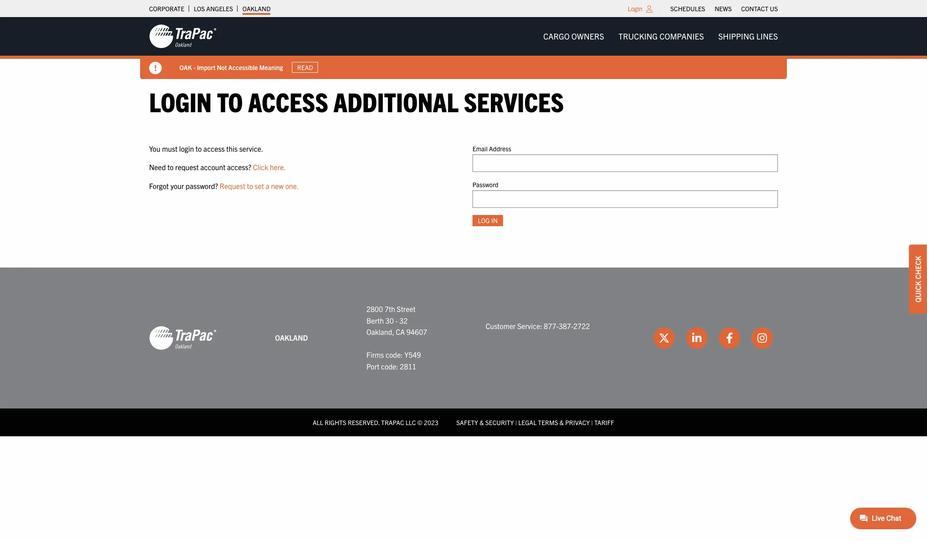 Task type: locate. For each thing, give the bounding box(es) containing it.
companies
[[660, 31, 704, 41]]

this
[[226, 144, 238, 153]]

2 | from the left
[[591, 419, 593, 427]]

& right the terms
[[560, 419, 564, 427]]

request
[[220, 181, 245, 190]]

& right safety at the bottom of page
[[480, 419, 484, 427]]

0 vertical spatial login
[[628, 4, 643, 13]]

cargo owners link
[[536, 27, 611, 45]]

oakland image
[[149, 24, 217, 49], [149, 326, 217, 351]]

service:
[[517, 322, 542, 331]]

request
[[175, 163, 199, 172]]

0 vertical spatial -
[[194, 63, 196, 71]]

shipping lines link
[[711, 27, 785, 45]]

1 oakland image from the top
[[149, 24, 217, 49]]

Email Address text field
[[473, 154, 778, 172]]

tariff
[[595, 419, 614, 427]]

all
[[313, 419, 323, 427]]

privacy
[[565, 419, 590, 427]]

to
[[217, 85, 243, 118], [196, 144, 202, 153], [168, 163, 174, 172], [247, 181, 253, 190]]

- right oak
[[194, 63, 196, 71]]

1 horizontal spatial login
[[628, 4, 643, 13]]

menu bar containing cargo owners
[[536, 27, 785, 45]]

security
[[485, 419, 514, 427]]

forgot your password? request to set a new one.
[[149, 181, 299, 190]]

0 vertical spatial oakland image
[[149, 24, 217, 49]]

email address
[[473, 144, 511, 153]]

banner
[[0, 17, 927, 79]]

set
[[255, 181, 264, 190]]

oakland image inside banner
[[149, 24, 217, 49]]

login left light icon
[[628, 4, 643, 13]]

import
[[197, 63, 216, 71]]

1 vertical spatial code:
[[381, 362, 398, 371]]

customer service: 877-387-2722
[[486, 322, 590, 331]]

none submit inside login to access additional services main content
[[473, 215, 503, 226]]

menu bar
[[666, 2, 783, 15], [536, 27, 785, 45]]

owners
[[572, 31, 604, 41]]

contact us link
[[741, 2, 778, 15]]

corporate link
[[149, 2, 184, 15]]

1 horizontal spatial oakland
[[275, 333, 308, 342]]

shipping lines
[[719, 31, 778, 41]]

877-
[[544, 322, 559, 331]]

footer
[[0, 268, 927, 437]]

here.
[[270, 163, 286, 172]]

trucking companies
[[619, 31, 704, 41]]

to left set
[[247, 181, 253, 190]]

quick check link
[[909, 245, 927, 314]]

7th
[[385, 305, 395, 314]]

schedules link
[[671, 2, 705, 15]]

email
[[473, 144, 488, 153]]

| left tariff
[[591, 419, 593, 427]]

2 oakland image from the top
[[149, 326, 217, 351]]

menu bar down light icon
[[536, 27, 785, 45]]

login inside main content
[[149, 85, 212, 118]]

new
[[271, 181, 284, 190]]

click
[[253, 163, 268, 172]]

your
[[170, 181, 184, 190]]

-
[[194, 63, 196, 71], [396, 316, 398, 325]]

trapac
[[381, 419, 404, 427]]

1 | from the left
[[515, 419, 517, 427]]

angeles
[[206, 4, 233, 13]]

1 vertical spatial login
[[149, 85, 212, 118]]

tariff link
[[595, 419, 614, 427]]

1 horizontal spatial |
[[591, 419, 593, 427]]

0 vertical spatial menu bar
[[666, 2, 783, 15]]

access?
[[227, 163, 251, 172]]

you must login to access this service.
[[149, 144, 263, 153]]

access
[[203, 144, 225, 153]]

| left legal
[[515, 419, 517, 427]]

code: right port
[[381, 362, 398, 371]]

schedules
[[671, 4, 705, 13]]

387-
[[559, 322, 574, 331]]

0 horizontal spatial login
[[149, 85, 212, 118]]

32
[[400, 316, 408, 325]]

services
[[464, 85, 564, 118]]

1 horizontal spatial -
[[396, 316, 398, 325]]

2 & from the left
[[560, 419, 564, 427]]

1 vertical spatial -
[[396, 316, 398, 325]]

news link
[[715, 2, 732, 15]]

1 vertical spatial menu bar
[[536, 27, 785, 45]]

menu bar inside banner
[[536, 27, 785, 45]]

password?
[[186, 181, 218, 190]]

0 horizontal spatial &
[[480, 419, 484, 427]]

2800
[[367, 305, 383, 314]]

trucking
[[619, 31, 658, 41]]

request to set a new one. link
[[220, 181, 299, 190]]

trucking companies link
[[611, 27, 711, 45]]

0 horizontal spatial -
[[194, 63, 196, 71]]

0 vertical spatial oakland
[[243, 4, 271, 13]]

meaning
[[260, 63, 283, 71]]

to right need on the left top of the page
[[168, 163, 174, 172]]

lines
[[757, 31, 778, 41]]

|
[[515, 419, 517, 427], [591, 419, 593, 427]]

click here. link
[[253, 163, 286, 172]]

read link
[[292, 62, 319, 73]]

2023
[[424, 419, 439, 427]]

None submit
[[473, 215, 503, 226]]

login down oak
[[149, 85, 212, 118]]

0 horizontal spatial |
[[515, 419, 517, 427]]

oakland
[[243, 4, 271, 13], [275, 333, 308, 342]]

menu bar up shipping
[[666, 2, 783, 15]]

1 vertical spatial oakland
[[275, 333, 308, 342]]

code:
[[386, 351, 403, 360], [381, 362, 398, 371]]

firms
[[367, 351, 384, 360]]

- right 30 on the left
[[396, 316, 398, 325]]

oakland image inside footer
[[149, 326, 217, 351]]

ca
[[396, 328, 405, 337]]

1 vertical spatial oakland image
[[149, 326, 217, 351]]

&
[[480, 419, 484, 427], [560, 419, 564, 427]]

a
[[266, 181, 269, 190]]

check
[[914, 256, 923, 279]]

berth
[[367, 316, 384, 325]]

code: up 2811
[[386, 351, 403, 360]]

address
[[489, 144, 511, 153]]

1 horizontal spatial &
[[560, 419, 564, 427]]

llc
[[406, 419, 416, 427]]

forgot
[[149, 181, 169, 190]]

password
[[473, 181, 499, 189]]



Task type: describe. For each thing, give the bounding box(es) containing it.
- inside banner
[[194, 63, 196, 71]]

news
[[715, 4, 732, 13]]

- inside 2800 7th street berth 30 - 32 oakland, ca 94607
[[396, 316, 398, 325]]

Password password field
[[473, 190, 778, 208]]

2722
[[574, 322, 590, 331]]

oakland link
[[243, 2, 271, 15]]

1 & from the left
[[480, 419, 484, 427]]

los angeles link
[[194, 2, 233, 15]]

rights
[[325, 419, 346, 427]]

firms code:  y549 port code:  2811
[[367, 351, 421, 371]]

oak - import not accessible meaning
[[180, 63, 283, 71]]

y549
[[405, 351, 421, 360]]

oakland image for footer containing 2800 7th street
[[149, 326, 217, 351]]

cargo owners
[[543, 31, 604, 41]]

contact us
[[741, 4, 778, 13]]

legal terms & privacy link
[[518, 419, 590, 427]]

access
[[248, 85, 328, 118]]

0 horizontal spatial oakland
[[243, 4, 271, 13]]

legal
[[518, 419, 537, 427]]

safety & security | legal terms & privacy | tariff
[[456, 419, 614, 427]]

login to access additional services
[[149, 85, 564, 118]]

los
[[194, 4, 205, 13]]

login for login link at the right of the page
[[628, 4, 643, 13]]

to down oak - import not accessible meaning
[[217, 85, 243, 118]]

safety
[[456, 419, 478, 427]]

service.
[[239, 144, 263, 153]]

menu bar containing schedules
[[666, 2, 783, 15]]

safety & security link
[[456, 419, 514, 427]]

account
[[200, 163, 225, 172]]

banner containing cargo owners
[[0, 17, 927, 79]]

2811
[[400, 362, 416, 371]]

must
[[162, 144, 178, 153]]

accessible
[[229, 63, 258, 71]]

oakland image for banner containing cargo owners
[[149, 24, 217, 49]]

port
[[367, 362, 379, 371]]

all rights reserved. trapac llc © 2023
[[313, 419, 439, 427]]

read
[[297, 63, 313, 71]]

to right login at the top left
[[196, 144, 202, 153]]

oakland,
[[367, 328, 394, 337]]

light image
[[646, 5, 653, 13]]

street
[[397, 305, 416, 314]]

0 vertical spatial code:
[[386, 351, 403, 360]]

2800 7th street berth 30 - 32 oakland, ca 94607
[[367, 305, 427, 337]]

customer
[[486, 322, 516, 331]]

not
[[217, 63, 227, 71]]

oakland inside footer
[[275, 333, 308, 342]]

login to access additional services main content
[[140, 85, 787, 241]]

terms
[[538, 419, 558, 427]]

solid image
[[149, 62, 162, 75]]

us
[[770, 4, 778, 13]]

quick
[[914, 281, 923, 303]]

one.
[[285, 181, 299, 190]]

oak
[[180, 63, 192, 71]]

need to request account access? click here.
[[149, 163, 286, 172]]

login link
[[628, 4, 643, 13]]

reserved.
[[348, 419, 380, 427]]

login for login to access additional services
[[149, 85, 212, 118]]

quick check
[[914, 256, 923, 303]]

94607
[[407, 328, 427, 337]]

contact
[[741, 4, 769, 13]]

shipping
[[719, 31, 755, 41]]

footer containing 2800 7th street
[[0, 268, 927, 437]]

login
[[179, 144, 194, 153]]

need
[[149, 163, 166, 172]]

you
[[149, 144, 160, 153]]

corporate
[[149, 4, 184, 13]]

©
[[418, 419, 423, 427]]



Task type: vqa. For each thing, say whether or not it's contained in the screenshot.
(Subject
no



